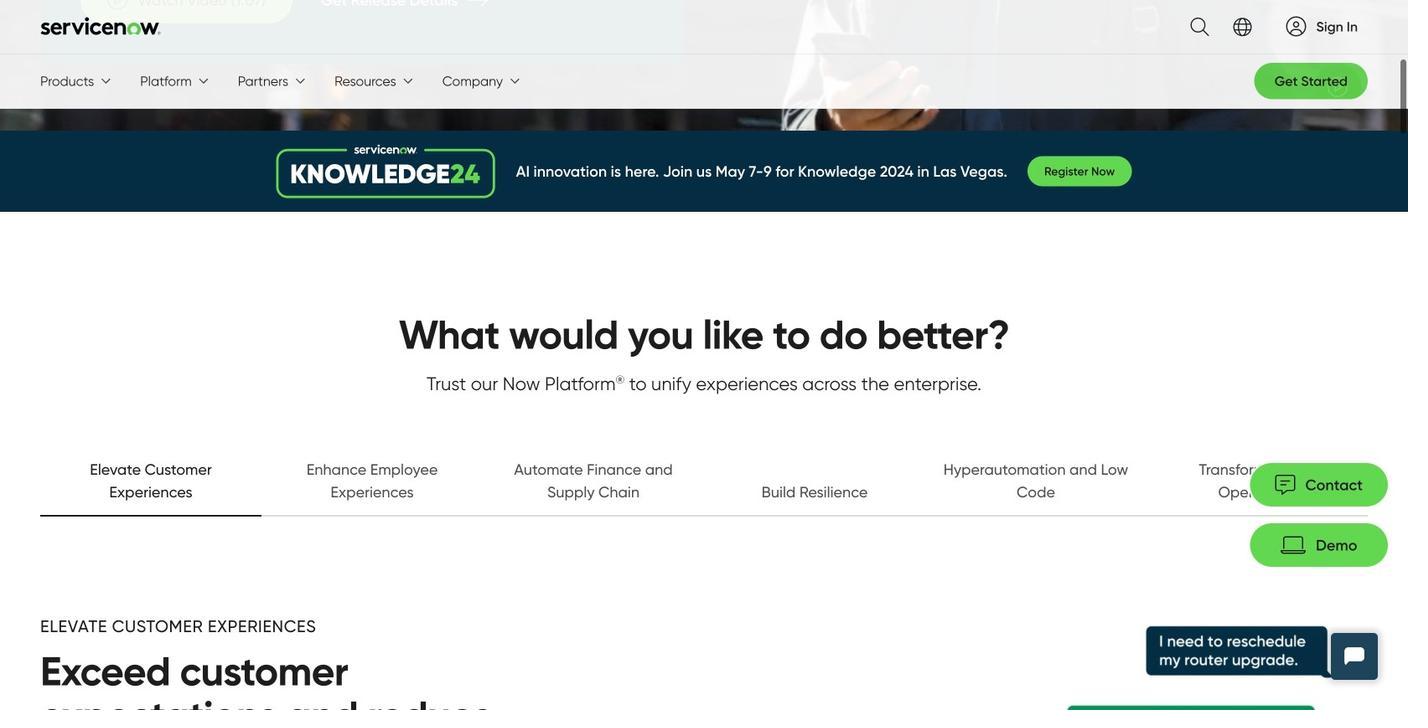 Task type: describe. For each thing, give the bounding box(es) containing it.
arc image
[[1286, 16, 1306, 36]]

play ambient video image
[[1328, 77, 1348, 97]]



Task type: locate. For each thing, give the bounding box(es) containing it.
play ambient video element
[[1314, 64, 1361, 111]]

servicenow image
[[40, 17, 161, 35]]

search image
[[1180, 8, 1209, 46]]



Task type: vqa. For each thing, say whether or not it's contained in the screenshot.
arc 'ICON'
yes



